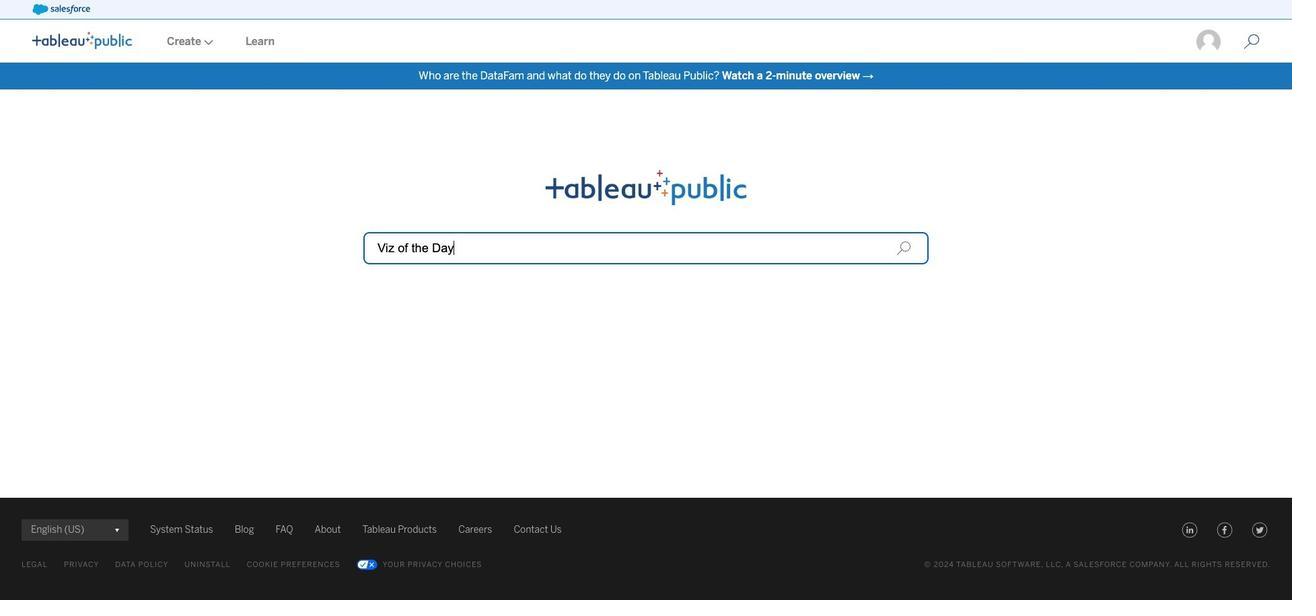 Task type: describe. For each thing, give the bounding box(es) containing it.
go to search image
[[1228, 34, 1276, 50]]

Search input field
[[363, 232, 929, 265]]

search image
[[897, 241, 911, 256]]

selected language element
[[31, 520, 119, 541]]



Task type: locate. For each thing, give the bounding box(es) containing it.
create image
[[201, 40, 213, 45]]

jacob.simon6557 image
[[1195, 28, 1222, 55]]

salesforce logo image
[[32, 4, 90, 15]]

logo image
[[32, 32, 132, 49]]



Task type: vqa. For each thing, say whether or not it's contained in the screenshot.
ANALYZE DATA VISUALIZATIONS ABOUT MOVIES, TV, MUSIC, ART, LITERATURE, AND CULTURAL TOPICS element
no



